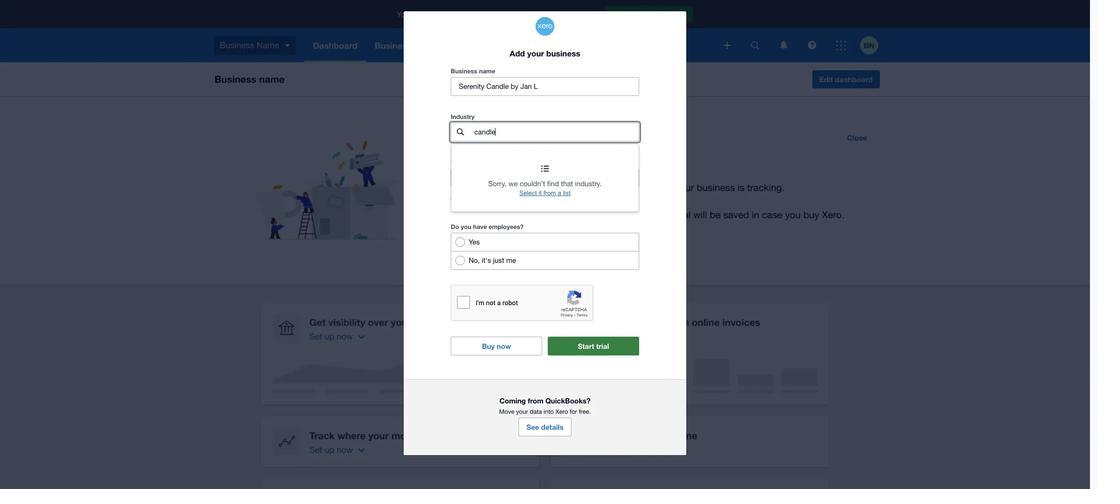 Task type: locate. For each thing, give the bounding box(es) containing it.
into
[[544, 409, 554, 416]]

industry
[[451, 113, 475, 121]]

from inside sorry, we couldn't find that industry. select it from a list
[[544, 190, 556, 197]]

that
[[561, 180, 573, 188]]

now
[[497, 342, 511, 351]]

from up &
[[544, 190, 556, 197]]

list right "this"
[[570, 146, 577, 153]]

from left "this"
[[544, 146, 556, 153]]

it for industry,
[[539, 146, 542, 153]]

1 vertical spatial find
[[547, 180, 559, 188]]

your right add
[[527, 48, 544, 58]]

for
[[570, 409, 577, 416]]

your inside coming from quickbooks? move your data into xero for free.
[[516, 409, 528, 416]]

it up (us
[[539, 190, 542, 197]]

find for that
[[547, 180, 559, 188]]

do
[[451, 223, 459, 231]]

1 vertical spatial you
[[461, 223, 471, 231]]

you right if
[[455, 146, 464, 152]]

do you have employees? group
[[451, 233, 639, 270]]

time inside time zone: (utc-05:00) eastern time (us & canada)
[[528, 198, 539, 203]]

time
[[451, 197, 463, 203], [528, 198, 539, 203]]

list right a
[[563, 190, 571, 197]]

2 vertical spatial from
[[528, 397, 544, 406]]

list for industry,
[[570, 146, 577, 153]]

find inside sorry, we couldn't find that industry. select it from a list
[[547, 180, 559, 188]]

it's
[[482, 257, 491, 265]]

add
[[510, 48, 525, 58]]

1 it from the top
[[539, 146, 542, 153]]

find
[[478, 146, 487, 152], [547, 180, 559, 188]]

your inside if you can't find your industry, select it from this list
[[488, 146, 498, 152]]

time left zone:
[[451, 197, 463, 203]]

you for have
[[461, 223, 471, 231]]

(utc-
[[479, 198, 493, 203]]

your for can't
[[488, 146, 498, 152]]

0 horizontal spatial time
[[451, 197, 463, 203]]

couldn't
[[520, 180, 545, 188]]

we
[[509, 180, 518, 188]]

(us
[[541, 198, 549, 203]]

0 horizontal spatial find
[[478, 146, 487, 152]]

country
[[451, 159, 474, 166]]

from
[[544, 146, 556, 153], [544, 190, 556, 197], [528, 397, 544, 406]]

name
[[479, 67, 495, 75]]

start trial
[[578, 342, 609, 351]]

1 vertical spatial it
[[539, 190, 542, 197]]

2 vertical spatial your
[[516, 409, 528, 416]]

move
[[499, 409, 514, 416]]

no,
[[469, 257, 480, 265]]

list
[[570, 146, 577, 153], [563, 190, 571, 197]]

it for industry.
[[539, 190, 542, 197]]

1 vertical spatial your
[[488, 146, 498, 152]]

you
[[455, 146, 464, 152], [461, 223, 471, 231]]

zone:
[[464, 197, 478, 203]]

find right can't
[[478, 146, 487, 152]]

1 vertical spatial from
[[544, 190, 556, 197]]

canada)
[[555, 198, 575, 203]]

do you have employees?
[[451, 223, 524, 231]]

time down select
[[528, 198, 539, 203]]

it inside sorry, we couldn't find that industry. select it from a list
[[539, 190, 542, 197]]

list inside sorry, we couldn't find that industry. select it from a list
[[563, 190, 571, 197]]

find inside if you can't find your industry, select it from this list
[[478, 146, 487, 152]]

your
[[527, 48, 544, 58], [488, 146, 498, 152], [516, 409, 528, 416]]

you inside if you can't find your industry, select it from this list
[[455, 146, 464, 152]]

it right "select"
[[539, 146, 542, 153]]

find up a
[[547, 180, 559, 188]]

see details
[[527, 424, 564, 432]]

0 vertical spatial from
[[544, 146, 556, 153]]

1 horizontal spatial time
[[528, 198, 539, 203]]

your left data
[[516, 409, 528, 416]]

from up data
[[528, 397, 544, 406]]

0 vertical spatial you
[[455, 146, 464, 152]]

xero
[[556, 409, 568, 416]]

you right the do
[[461, 223, 471, 231]]

&
[[551, 198, 554, 203]]

0 vertical spatial it
[[539, 146, 542, 153]]

industry,
[[500, 146, 519, 152]]

just
[[493, 257, 504, 265]]

0 vertical spatial find
[[478, 146, 487, 152]]

free.
[[579, 409, 591, 416]]

business
[[451, 67, 477, 75]]

if you can't find your industry, select it from this list
[[451, 146, 577, 153]]

it
[[539, 146, 542, 153], [539, 190, 542, 197]]

2 it from the top
[[539, 190, 542, 197]]

xero image
[[536, 17, 555, 36]]

0 vertical spatial list
[[570, 146, 577, 153]]

0 vertical spatial your
[[527, 48, 544, 58]]

1 horizontal spatial find
[[547, 180, 559, 188]]

from for industry,
[[544, 146, 556, 153]]

your left industry,
[[488, 146, 498, 152]]

1 vertical spatial list
[[563, 190, 571, 197]]

select it from this list button
[[521, 146, 577, 153]]

sorry,
[[488, 180, 507, 188]]



Task type: describe. For each thing, give the bounding box(es) containing it.
select
[[519, 190, 537, 197]]

business
[[546, 48, 580, 58]]

coming
[[500, 397, 526, 406]]

your for quickbooks?
[[516, 409, 528, 416]]

see details button
[[519, 418, 572, 437]]

Industry field
[[474, 123, 639, 141]]

time zone: (utc-05:00) eastern time (us & canada)
[[451, 197, 575, 203]]

05:00)
[[493, 198, 507, 203]]

buy now button
[[451, 337, 542, 356]]

data
[[530, 409, 542, 416]]

eastern
[[509, 198, 527, 203]]

sorry, we couldn't find that industry. select it from a list
[[488, 180, 602, 197]]

start
[[578, 342, 594, 351]]

start trial button
[[548, 337, 639, 356]]

find for your
[[478, 146, 487, 152]]

have
[[473, 223, 487, 231]]

from inside coming from quickbooks? move your data into xero for free.
[[528, 397, 544, 406]]

this
[[558, 146, 568, 153]]

buy now
[[482, 342, 511, 351]]

add your business
[[510, 48, 580, 58]]

no, it's just me
[[469, 257, 516, 265]]

a
[[558, 190, 561, 197]]

list for industry.
[[563, 190, 571, 197]]

coming from quickbooks? move your data into xero for free.
[[499, 397, 591, 416]]

you for can't
[[455, 146, 464, 152]]

industry.
[[575, 180, 602, 188]]

can't
[[465, 146, 477, 152]]

me
[[506, 257, 516, 265]]

from for industry.
[[544, 190, 556, 197]]

search icon image
[[457, 129, 464, 136]]

Business name field
[[451, 78, 639, 96]]

see
[[527, 424, 539, 432]]

quickbooks?
[[546, 397, 591, 406]]

buy
[[482, 342, 495, 351]]

select it from a list button
[[519, 190, 571, 197]]

sorry, we couldn't find that industry. group
[[451, 145, 639, 212]]

employees?
[[489, 223, 524, 231]]

if
[[451, 146, 454, 152]]

yes
[[469, 238, 480, 246]]

business name
[[451, 67, 495, 75]]

details
[[541, 424, 564, 432]]

select
[[521, 146, 537, 153]]

trial
[[596, 342, 609, 351]]



Task type: vqa. For each thing, say whether or not it's contained in the screenshot.
COMING
yes



